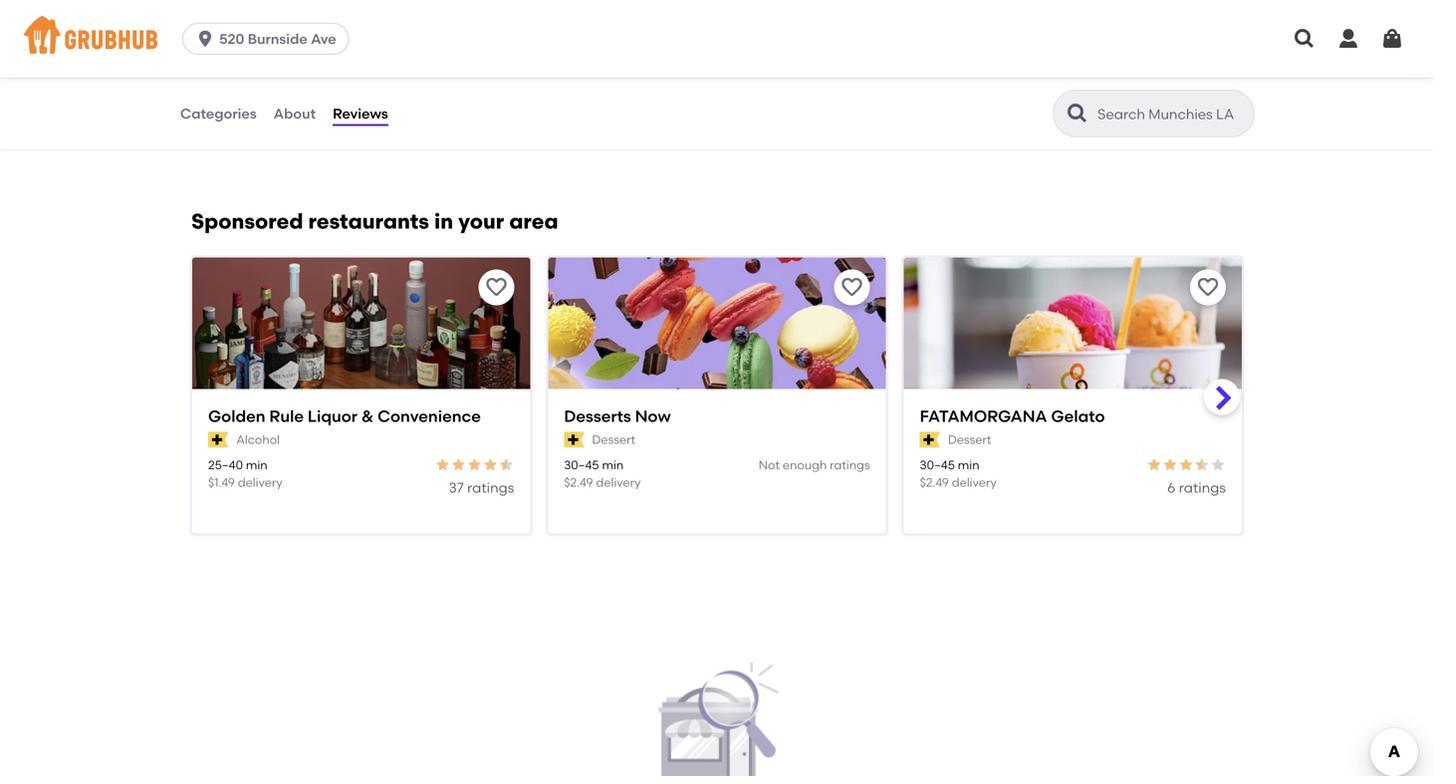 Task type: describe. For each thing, give the bounding box(es) containing it.
30–45 min $2.49 delivery for fatamorgana
[[920, 458, 997, 490]]

grubhub image
[[652, 658, 783, 776]]

520
[[219, 30, 244, 47]]

save this restaurant image
[[485, 275, 508, 299]]

min for fatamorgana
[[958, 458, 980, 472]]

30–45 for fatamorgana
[[920, 458, 955, 472]]

liquor
[[308, 406, 358, 426]]

(310) 777-0221 button
[[191, 10, 284, 30]]

save this restaurant image for fatamorgana gelato
[[1196, 275, 1220, 299]]

Search Munchies LA search field
[[1096, 105, 1248, 124]]

about
[[274, 105, 316, 122]]

25–40 min $1.49 delivery
[[208, 458, 283, 490]]

fatamorgana gelato link
[[920, 405, 1226, 427]]

delivery for golden
[[238, 475, 283, 490]]

reviews
[[333, 105, 388, 122]]

area
[[509, 209, 558, 234]]

min for golden
[[246, 458, 268, 472]]

enough
[[783, 458, 827, 472]]

ratings for golden rule liquor & convenience
[[467, 479, 514, 496]]

fatamorgana
[[920, 406, 1048, 426]]

delivery for desserts
[[596, 475, 641, 490]]

(310)
[[191, 12, 224, 29]]

(310) 777-0221
[[191, 12, 284, 29]]

ave
[[311, 30, 336, 47]]

reviews button
[[332, 78, 389, 149]]

save this restaurant image for desserts now
[[841, 275, 864, 299]]

sponsored restaurants in your area
[[191, 209, 558, 234]]

now
[[635, 406, 671, 426]]

subscription pass image for golden
[[208, 432, 228, 448]]

save this restaurant button for fatamorgana gelato
[[1191, 269, 1226, 305]]

in
[[434, 209, 453, 234]]

golden
[[208, 406, 266, 426]]

1 svg image from the left
[[1293, 27, 1317, 51]]

restaurants
[[308, 209, 429, 234]]

golden rule liquor & convenience logo image
[[192, 258, 530, 425]]

subscription pass image for desserts
[[564, 432, 584, 448]]

6 ratings
[[1168, 479, 1226, 496]]

golden rule liquor & convenience link
[[208, 405, 514, 427]]

$2.49 for desserts now
[[564, 475, 593, 490]]

categories button
[[179, 78, 258, 149]]

&
[[361, 406, 374, 426]]

alcohol
[[236, 432, 280, 447]]



Task type: locate. For each thing, give the bounding box(es) containing it.
37
[[449, 479, 464, 496]]

0 horizontal spatial dessert
[[592, 432, 636, 447]]

save this restaurant button for desserts now
[[835, 269, 870, 305]]

2 dessert from the left
[[948, 432, 992, 447]]

1 horizontal spatial save this restaurant image
[[1196, 275, 1220, 299]]

30–45 min $2.49 delivery
[[564, 458, 641, 490], [920, 458, 997, 490]]

ratings for fatamorgana gelato
[[1179, 479, 1226, 496]]

0 horizontal spatial save this restaurant image
[[841, 275, 864, 299]]

min down alcohol
[[246, 458, 268, 472]]

min
[[246, 458, 268, 472], [602, 458, 624, 472], [958, 458, 980, 472]]

ratings right the 6
[[1179, 479, 1226, 496]]

subscription pass image
[[208, 432, 228, 448], [564, 432, 584, 448]]

gelato
[[1052, 406, 1105, 426]]

save this restaurant button for golden rule liquor & convenience
[[479, 269, 514, 305]]

about button
[[273, 78, 317, 149]]

dessert for desserts
[[592, 432, 636, 447]]

convenience
[[378, 406, 481, 426]]

delivery for fatamorgana
[[952, 475, 997, 490]]

ratings right 37
[[467, 479, 514, 496]]

3 save this restaurant button from the left
[[1191, 269, 1226, 305]]

1 horizontal spatial svg image
[[1337, 27, 1361, 51]]

777-
[[227, 12, 254, 29]]

2 horizontal spatial save this restaurant button
[[1191, 269, 1226, 305]]

0 horizontal spatial 30–45
[[564, 458, 599, 472]]

delivery inside 25–40 min $1.49 delivery
[[238, 475, 283, 490]]

delivery down fatamorgana
[[952, 475, 997, 490]]

delivery
[[238, 475, 283, 490], [596, 475, 641, 490], [952, 475, 997, 490]]

1 horizontal spatial subscription pass image
[[564, 432, 584, 448]]

golden rule liquor & convenience
[[208, 406, 481, 426]]

2 save this restaurant image from the left
[[1196, 275, 1220, 299]]

burnside
[[248, 30, 308, 47]]

1 dessert from the left
[[592, 432, 636, 447]]

1 30–45 from the left
[[564, 458, 599, 472]]

0 horizontal spatial save this restaurant button
[[479, 269, 514, 305]]

1 save this restaurant image from the left
[[841, 275, 864, 299]]

520 burnside ave
[[219, 30, 336, 47]]

2 horizontal spatial min
[[958, 458, 980, 472]]

25–40
[[208, 458, 243, 472]]

2 horizontal spatial delivery
[[952, 475, 997, 490]]

30–45 min $2.49 delivery down subscription pass icon
[[920, 458, 997, 490]]

$2.49 down subscription pass icon
[[920, 475, 949, 490]]

37 ratings
[[449, 479, 514, 496]]

1 horizontal spatial delivery
[[596, 475, 641, 490]]

0 horizontal spatial min
[[246, 458, 268, 472]]

$2.49
[[564, 475, 593, 490], [920, 475, 949, 490]]

star icon image
[[435, 457, 451, 473], [451, 457, 467, 473], [467, 457, 483, 473], [483, 457, 498, 473], [498, 457, 514, 473], [498, 457, 514, 473], [1147, 457, 1163, 473], [1163, 457, 1179, 473], [1179, 457, 1194, 473], [1194, 457, 1210, 473], [1194, 457, 1210, 473], [1210, 457, 1226, 473]]

save this restaurant button
[[479, 269, 514, 305], [835, 269, 870, 305], [1191, 269, 1226, 305]]

search icon image
[[1066, 102, 1090, 126]]

not enough ratings
[[759, 458, 870, 472]]

1 horizontal spatial dessert
[[948, 432, 992, 447]]

0 horizontal spatial ratings
[[467, 479, 514, 496]]

1 horizontal spatial $2.49
[[920, 475, 949, 490]]

svg image
[[195, 29, 215, 49]]

save this restaurant image
[[841, 275, 864, 299], [1196, 275, 1220, 299]]

1 subscription pass image from the left
[[208, 432, 228, 448]]

3 min from the left
[[958, 458, 980, 472]]

1 delivery from the left
[[238, 475, 283, 490]]

1 save this restaurant button from the left
[[479, 269, 514, 305]]

your
[[459, 209, 504, 234]]

1 horizontal spatial ratings
[[830, 458, 870, 472]]

ratings
[[830, 458, 870, 472], [467, 479, 514, 496], [1179, 479, 1226, 496]]

min inside 25–40 min $1.49 delivery
[[246, 458, 268, 472]]

2 horizontal spatial ratings
[[1179, 479, 1226, 496]]

ratings right enough
[[830, 458, 870, 472]]

0 horizontal spatial $2.49
[[564, 475, 593, 490]]

2 delivery from the left
[[596, 475, 641, 490]]

2 30–45 min $2.49 delivery from the left
[[920, 458, 997, 490]]

desserts now logo image
[[548, 258, 886, 425]]

1 horizontal spatial 30–45
[[920, 458, 955, 472]]

2 subscription pass image from the left
[[564, 432, 584, 448]]

2 horizontal spatial svg image
[[1381, 27, 1405, 51]]

1 30–45 min $2.49 delivery from the left
[[564, 458, 641, 490]]

dessert
[[592, 432, 636, 447], [948, 432, 992, 447]]

0221
[[254, 12, 284, 29]]

30–45 for desserts
[[564, 458, 599, 472]]

$2.49 for fatamorgana gelato
[[920, 475, 949, 490]]

0 horizontal spatial 30–45 min $2.49 delivery
[[564, 458, 641, 490]]

fatamorgana gelato logo image
[[904, 258, 1242, 425]]

2 $2.49 from the left
[[920, 475, 949, 490]]

520 burnside ave button
[[182, 23, 357, 55]]

2 svg image from the left
[[1337, 27, 1361, 51]]

$1.49
[[208, 475, 235, 490]]

sponsored
[[191, 209, 303, 234]]

3 svg image from the left
[[1381, 27, 1405, 51]]

30–45 min $2.49 delivery down desserts
[[564, 458, 641, 490]]

min down desserts now
[[602, 458, 624, 472]]

dessert down desserts now
[[592, 432, 636, 447]]

0 horizontal spatial delivery
[[238, 475, 283, 490]]

categories
[[180, 105, 257, 122]]

desserts now link
[[564, 405, 870, 427]]

subscription pass image up 25–40
[[208, 432, 228, 448]]

min down fatamorgana
[[958, 458, 980, 472]]

min for desserts
[[602, 458, 624, 472]]

svg image
[[1293, 27, 1317, 51], [1337, 27, 1361, 51], [1381, 27, 1405, 51]]

desserts
[[564, 406, 631, 426]]

0 horizontal spatial subscription pass image
[[208, 432, 228, 448]]

30–45 down subscription pass icon
[[920, 458, 955, 472]]

main navigation navigation
[[0, 0, 1435, 78]]

2 save this restaurant button from the left
[[835, 269, 870, 305]]

0 horizontal spatial svg image
[[1293, 27, 1317, 51]]

3 delivery from the left
[[952, 475, 997, 490]]

2 min from the left
[[602, 458, 624, 472]]

2 30–45 from the left
[[920, 458, 955, 472]]

delivery right $1.49
[[238, 475, 283, 490]]

dessert down fatamorgana
[[948, 432, 992, 447]]

subscription pass image down desserts
[[564, 432, 584, 448]]

30–45
[[564, 458, 599, 472], [920, 458, 955, 472]]

delivery down desserts now
[[596, 475, 641, 490]]

1 min from the left
[[246, 458, 268, 472]]

1 horizontal spatial 30–45 min $2.49 delivery
[[920, 458, 997, 490]]

$2.49 down desserts
[[564, 475, 593, 490]]

subscription pass image
[[920, 432, 940, 448]]

1 $2.49 from the left
[[564, 475, 593, 490]]

dessert for fatamorgana
[[948, 432, 992, 447]]

not
[[759, 458, 780, 472]]

6
[[1168, 479, 1176, 496]]

desserts now
[[564, 406, 671, 426]]

1 horizontal spatial min
[[602, 458, 624, 472]]

1 horizontal spatial save this restaurant button
[[835, 269, 870, 305]]

rule
[[269, 406, 304, 426]]

30–45 min $2.49 delivery for desserts
[[564, 458, 641, 490]]

30–45 down desserts
[[564, 458, 599, 472]]

fatamorgana gelato
[[920, 406, 1105, 426]]



Task type: vqa. For each thing, say whether or not it's contained in the screenshot.
ago
no



